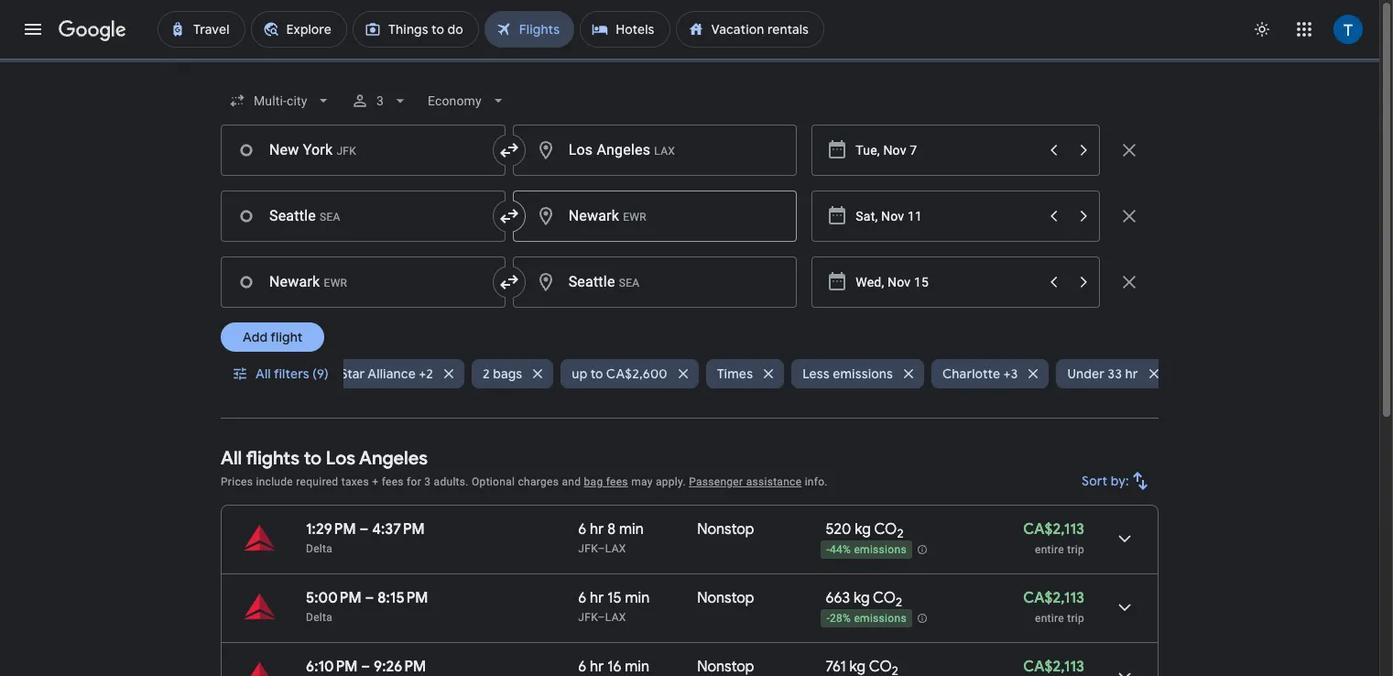 Task type: vqa. For each thing, say whether or not it's contained in the screenshot.
a corresponding to label
no



Task type: describe. For each thing, give the bounding box(es) containing it.
charlotte +3 button
[[932, 352, 1049, 396]]

– inside 5:00 pm – 8:15 pm delta
[[365, 589, 374, 607]]

less
[[803, 366, 830, 382]]

flight
[[270, 329, 303, 345]]

passenger assistance button
[[689, 475, 802, 488]]

leaves john f. kennedy international airport at 5:00 pm on tuesday, november 7 and arrives at los angeles international airport at 8:15 pm on tuesday, november 7. element
[[306, 589, 428, 607]]

departure text field for "remove flight from new york to los angeles on tue, nov 7" image
[[856, 126, 1038, 175]]

under
[[1068, 366, 1105, 382]]

required
[[296, 475, 338, 488]]

2113 canadian dollars text field containing ca$2,113
[[1023, 520, 1085, 539]]

flight details. leaves john f. kennedy international airport at 5:00 pm on tuesday, november 7 and arrives at los angeles international airport at 8:15 pm on tuesday, november 7. image
[[1103, 585, 1147, 629]]

ca$2,600
[[606, 366, 668, 382]]

2 inside 2 bags popup button
[[483, 366, 490, 382]]

star
[[340, 366, 365, 382]]

apply.
[[656, 475, 686, 488]]

star alliance +2 button
[[329, 352, 465, 396]]

8:15 pm
[[378, 589, 428, 607]]

15
[[607, 589, 622, 607]]

trip for 520
[[1067, 543, 1085, 556]]

under 33 hr button
[[1057, 352, 1169, 396]]

bags
[[493, 366, 522, 382]]

lax for 15
[[605, 611, 626, 624]]

co for 520
[[874, 520, 897, 539]]

swap origin and destination. image
[[498, 139, 520, 161]]

loading results progress bar
[[0, 59, 1393, 62]]

Arrival time: 8:15 PM. text field
[[378, 589, 428, 607]]

times button
[[706, 352, 784, 396]]

prices include required taxes + fees for 3 adults. optional charges and bag fees may apply. passenger assistance
[[221, 475, 802, 488]]

change appearance image
[[1240, 7, 1284, 51]]

trip for 663
[[1067, 612, 1085, 625]]

remove flight from new york to los angeles on tue, nov 7 image
[[1119, 139, 1141, 161]]

663 kg co 2
[[826, 589, 902, 610]]

- for 663
[[827, 612, 830, 625]]

remove flight from newark to seattle on wed, nov 15 image
[[1119, 271, 1141, 293]]

min for 6 hr 15 min
[[625, 589, 650, 607]]

8
[[607, 520, 616, 539]]

less emissions button
[[792, 352, 924, 396]]

Arrival time: 9:26 PM. text field
[[374, 658, 426, 676]]

adults.
[[434, 475, 469, 488]]

co for 663
[[873, 589, 896, 607]]

by:
[[1111, 473, 1130, 489]]

6 for 6 hr 15 min
[[578, 589, 587, 607]]

2113 Canadian dollars text field
[[1023, 589, 1085, 607]]

bag
[[584, 475, 603, 488]]

663
[[826, 589, 850, 607]]

main menu image
[[22, 18, 44, 40]]

nonstop flight. element for 6 hr 8 min
[[697, 520, 754, 541]]

alliance
[[368, 366, 416, 382]]

jfk for 6 hr 15 min
[[578, 611, 598, 624]]

– inside 6 hr 8 min jfk – lax
[[598, 542, 605, 555]]

0 horizontal spatial to
[[304, 447, 322, 470]]

optional
[[472, 475, 515, 488]]

swap origin and destination. image for the remove flight from seattle to newark on sat, nov 11 image's departure text box
[[498, 205, 520, 227]]

ca$2,113 entire trip for 663
[[1023, 589, 1085, 625]]

6 hr 8 min jfk – lax
[[578, 520, 644, 555]]

Departure time: 1:29 PM. text field
[[306, 520, 356, 539]]

and
[[562, 475, 581, 488]]

include
[[256, 475, 293, 488]]

charges
[[518, 475, 559, 488]]

– inside 1:29 pm – 4:37 pm delta
[[360, 520, 369, 539]]

Departure time: 5:00 PM. text field
[[306, 589, 362, 607]]

total duration 6 hr 15 min. element
[[578, 589, 697, 610]]

5:00 pm
[[306, 589, 362, 607]]

hr for 663
[[590, 589, 604, 607]]

delta for 5:00 pm
[[306, 611, 333, 624]]

flights
[[246, 447, 300, 470]]

6 hr 15 min jfk – lax
[[578, 589, 650, 624]]

all flights to los angeles
[[221, 447, 428, 470]]

ca$2,113 for 663
[[1023, 589, 1085, 607]]

+3
[[1004, 366, 1018, 382]]

Arrival time: 4:37 PM. text field
[[372, 520, 425, 539]]

kg for 520
[[855, 520, 871, 539]]

times
[[717, 366, 753, 382]]

all for all flights to los angeles
[[221, 447, 242, 470]]

520 kg co 2
[[826, 520, 904, 542]]

los
[[326, 447, 355, 470]]

4:37 pm
[[372, 520, 425, 539]]

jfk for 6 hr 8 min
[[578, 542, 598, 555]]

2 for 6 hr 15 min
[[896, 595, 902, 610]]

charlotte
[[943, 366, 1000, 382]]

add
[[243, 329, 268, 345]]

2 fees from the left
[[606, 475, 628, 488]]



Task type: locate. For each thing, give the bounding box(es) containing it.
1 delta from the top
[[306, 542, 333, 555]]

2 up -28% emissions
[[896, 595, 902, 610]]

1 vertical spatial all
[[221, 447, 242, 470]]

0 vertical spatial ca$2,113 entire trip
[[1023, 520, 1085, 556]]

lax
[[605, 542, 626, 555], [605, 611, 626, 624]]

1 vertical spatial nonstop
[[697, 589, 754, 607]]

flight details. leaves john f. kennedy international airport at 6:10 pm on tuesday, november 7 and arrives at los angeles international airport at 9:26 pm on tuesday, november 7. image
[[1103, 654, 1147, 676]]

emissions down 520 kg co 2
[[854, 543, 907, 556]]

6 left 15
[[578, 589, 587, 607]]

1 - from the top
[[827, 543, 830, 556]]

delta down 1:29 pm
[[306, 542, 333, 555]]

co up -28% emissions
[[873, 589, 896, 607]]

Departure text field
[[856, 126, 1038, 175], [856, 191, 1038, 241]]

2 vertical spatial nonstop flight. element
[[697, 658, 754, 676]]

min right 15
[[625, 589, 650, 607]]

1 fees from the left
[[382, 475, 404, 488]]

6
[[578, 520, 587, 539], [578, 589, 587, 607]]

-
[[827, 543, 830, 556], [827, 612, 830, 625]]

lax inside 6 hr 8 min jfk – lax
[[605, 542, 626, 555]]

lax down 15
[[605, 611, 626, 624]]

entire up ca$2,113 text field
[[1035, 543, 1064, 556]]

5:00 pm – 8:15 pm delta
[[306, 589, 428, 624]]

sort by: button
[[1075, 459, 1159, 503]]

delta inside 1:29 pm – 4:37 pm delta
[[306, 542, 333, 555]]

2 vertical spatial hr
[[590, 589, 604, 607]]

0 vertical spatial kg
[[855, 520, 871, 539]]

0 vertical spatial jfk
[[578, 542, 598, 555]]

1 vertical spatial entire
[[1035, 612, 1064, 625]]

assistance
[[746, 475, 802, 488]]

3 button
[[344, 79, 417, 123]]

2 entire from the top
[[1035, 612, 1064, 625]]

1 vertical spatial swap origin and destination. image
[[498, 271, 520, 293]]

up
[[572, 366, 588, 382]]

for
[[407, 475, 421, 488]]

- down 663
[[827, 612, 830, 625]]

1 vertical spatial min
[[625, 589, 650, 607]]

1 nonstop flight. element from the top
[[697, 520, 754, 541]]

1 vertical spatial trip
[[1067, 612, 1085, 625]]

Departure text field
[[856, 257, 1038, 307]]

0 vertical spatial co
[[874, 520, 897, 539]]

passenger
[[689, 475, 743, 488]]

entire for 663
[[1035, 612, 1064, 625]]

min for 6 hr 8 min
[[619, 520, 644, 539]]

1 vertical spatial jfk
[[578, 611, 598, 624]]

ca$2,113 for 520
[[1023, 520, 1085, 539]]

star alliance +2
[[340, 366, 433, 382]]

1 vertical spatial 2113 canadian dollars text field
[[1023, 658, 1085, 676]]

to inside up to ca$2,600 popup button
[[591, 366, 603, 382]]

all inside button
[[256, 366, 271, 382]]

2 for 6 hr 8 min
[[897, 526, 904, 542]]

1 vertical spatial -
[[827, 612, 830, 625]]

flight details. leaves john f. kennedy international airport at 1:29 pm on tuesday, november 7 and arrives at los angeles international airport at 4:37 pm on tuesday, november 7. image
[[1103, 517, 1147, 561]]

– inside '6 hr 15 min jfk – lax'
[[598, 611, 605, 624]]

28%
[[830, 612, 851, 625]]

co inside 663 kg co 2
[[873, 589, 896, 607]]

1 horizontal spatial fees
[[606, 475, 628, 488]]

jfk inside '6 hr 15 min jfk – lax'
[[578, 611, 598, 624]]

hr right 33
[[1125, 366, 1138, 382]]

delta
[[306, 542, 333, 555], [306, 611, 333, 624]]

emissions
[[833, 366, 893, 382], [854, 543, 907, 556], [854, 612, 907, 625]]

0 vertical spatial 3
[[377, 93, 384, 108]]

hr
[[1125, 366, 1138, 382], [590, 520, 604, 539], [590, 589, 604, 607]]

nonstop flight. element for 6 hr 15 min
[[697, 589, 754, 610]]

+2
[[419, 366, 433, 382]]

nonstop
[[697, 520, 754, 539], [697, 589, 754, 607]]

2 bags
[[483, 366, 522, 382]]

1 vertical spatial ca$2,113 entire trip
[[1023, 589, 1085, 625]]

-44% emissions
[[827, 543, 907, 556]]

leaves john f. kennedy international airport at 6:10 pm on tuesday, november 7 and arrives at los angeles international airport at 9:26 pm on tuesday, november 7. element
[[306, 658, 426, 676]]

520
[[826, 520, 851, 539]]

2 jfk from the top
[[578, 611, 598, 624]]

2 vertical spatial 2
[[896, 595, 902, 610]]

ca$2,113 left flight details. leaves john f. kennedy international airport at 5:00 pm on tuesday, november 7 and arrives at los angeles international airport at 8:15 pm on tuesday, november 7. "icon" at the bottom
[[1023, 589, 1085, 607]]

kg
[[855, 520, 871, 539], [854, 589, 870, 607]]

up to ca$2,600
[[572, 366, 668, 382]]

may
[[631, 475, 653, 488]]

2 ca$2,113 from the top
[[1023, 589, 1085, 607]]

trip
[[1067, 543, 1085, 556], [1067, 612, 1085, 625]]

1 vertical spatial departure text field
[[856, 191, 1038, 241]]

entire for 520
[[1035, 543, 1064, 556]]

ca$2,113
[[1023, 520, 1085, 539], [1023, 589, 1085, 607]]

jfk
[[578, 542, 598, 555], [578, 611, 598, 624]]

1 vertical spatial lax
[[605, 611, 626, 624]]

1 ca$2,113 from the top
[[1023, 520, 1085, 539]]

1 ca$2,113 entire trip from the top
[[1023, 520, 1085, 556]]

fees right + at left
[[382, 475, 404, 488]]

0 vertical spatial all
[[256, 366, 271, 382]]

total duration 6 hr 16 min. element
[[578, 658, 697, 676]]

1 vertical spatial hr
[[590, 520, 604, 539]]

to
[[591, 366, 603, 382], [304, 447, 322, 470]]

under 33 hr
[[1068, 366, 1138, 382]]

2 trip from the top
[[1067, 612, 1085, 625]]

ca$2,113 entire trip up ca$2,113 text field
[[1023, 520, 1085, 556]]

co
[[874, 520, 897, 539], [873, 589, 896, 607]]

kg inside 663 kg co 2
[[854, 589, 870, 607]]

33
[[1108, 366, 1122, 382]]

1 vertical spatial 3
[[424, 475, 431, 488]]

1 vertical spatial nonstop flight. element
[[697, 589, 754, 610]]

1 horizontal spatial 3
[[424, 475, 431, 488]]

2 left bags
[[483, 366, 490, 382]]

2 2113 canadian dollars text field from the top
[[1023, 658, 1085, 676]]

all filters (9)
[[256, 366, 329, 382]]

jfk down total duration 6 hr 15 min. element
[[578, 611, 598, 624]]

lax down 8
[[605, 542, 626, 555]]

(9)
[[312, 366, 329, 382]]

all up prices
[[221, 447, 242, 470]]

up to ca$2,600 button
[[561, 352, 699, 396]]

2113 canadian dollars text field down sort
[[1023, 520, 1085, 539]]

kg up -44% emissions
[[855, 520, 871, 539]]

None search field
[[221, 79, 1176, 419]]

hr inside popup button
[[1125, 366, 1138, 382]]

0 horizontal spatial 3
[[377, 93, 384, 108]]

min inside '6 hr 15 min jfk – lax'
[[625, 589, 650, 607]]

0 vertical spatial ca$2,113
[[1023, 520, 1085, 539]]

trip down ca$2,113 text field
[[1067, 612, 1085, 625]]

Departure time: 6:10 PM. text field
[[306, 658, 358, 676]]

entire
[[1035, 543, 1064, 556], [1035, 612, 1064, 625]]

leaves john f. kennedy international airport at 1:29 pm on tuesday, november 7 and arrives at los angeles international airport at 4:37 pm on tuesday, november 7. element
[[306, 520, 425, 539]]

0 vertical spatial 2
[[483, 366, 490, 382]]

all for all filters (9)
[[256, 366, 271, 382]]

1:29 pm
[[306, 520, 356, 539]]

44%
[[830, 543, 851, 556]]

0 vertical spatial lax
[[605, 542, 626, 555]]

0 vertical spatial to
[[591, 366, 603, 382]]

2 departure text field from the top
[[856, 191, 1038, 241]]

2 lax from the top
[[605, 611, 626, 624]]

-28% emissions
[[827, 612, 907, 625]]

co inside 520 kg co 2
[[874, 520, 897, 539]]

less emissions
[[803, 366, 893, 382]]

1 vertical spatial co
[[873, 589, 896, 607]]

min right 8
[[619, 520, 644, 539]]

all
[[256, 366, 271, 382], [221, 447, 242, 470]]

2113 Canadian dollars text field
[[1023, 520, 1085, 539], [1023, 658, 1085, 676]]

2 nonstop from the top
[[697, 589, 754, 607]]

1 vertical spatial ca$2,113
[[1023, 589, 1085, 607]]

6 inside 6 hr 8 min jfk – lax
[[578, 520, 587, 539]]

emissions inside 'popup button'
[[833, 366, 893, 382]]

min
[[619, 520, 644, 539], [625, 589, 650, 607]]

total duration 6 hr 8 min. element
[[578, 520, 697, 541]]

2 delta from the top
[[306, 611, 333, 624]]

2 inside 663 kg co 2
[[896, 595, 902, 610]]

to right up
[[591, 366, 603, 382]]

ca$2,113 entire trip left flight details. leaves john f. kennedy international airport at 5:00 pm on tuesday, november 7 and arrives at los angeles international airport at 8:15 pm on tuesday, november 7. "icon" at the bottom
[[1023, 589, 1085, 625]]

emissions for 663
[[854, 612, 907, 625]]

None text field
[[221, 125, 505, 176]]

0 vertical spatial delta
[[306, 542, 333, 555]]

1 nonstop from the top
[[697, 520, 754, 539]]

jfk inside 6 hr 8 min jfk – lax
[[578, 542, 598, 555]]

ca$2,113 entire trip for 520
[[1023, 520, 1085, 556]]

– right 1:29 pm
[[360, 520, 369, 539]]

0 vertical spatial swap origin and destination. image
[[498, 205, 520, 227]]

1 vertical spatial 6
[[578, 589, 587, 607]]

kg inside 520 kg co 2
[[855, 520, 871, 539]]

1 entire from the top
[[1035, 543, 1064, 556]]

charlotte +3
[[943, 366, 1018, 382]]

0 vertical spatial 2113 canadian dollars text field
[[1023, 520, 1085, 539]]

1 swap origin and destination. image from the top
[[498, 205, 520, 227]]

hr inside 6 hr 8 min jfk – lax
[[590, 520, 604, 539]]

nonstop for 6 hr 8 min
[[697, 520, 754, 539]]

nonstop for 6 hr 15 min
[[697, 589, 754, 607]]

1 lax from the top
[[605, 542, 626, 555]]

1 horizontal spatial all
[[256, 366, 271, 382]]

- for 520
[[827, 543, 830, 556]]

2 - from the top
[[827, 612, 830, 625]]

None text field
[[513, 125, 797, 176], [221, 191, 505, 242], [513, 191, 797, 242], [221, 257, 505, 308], [513, 257, 797, 308], [513, 125, 797, 176], [221, 191, 505, 242], [513, 191, 797, 242], [221, 257, 505, 308], [513, 257, 797, 308]]

hr left 8
[[590, 520, 604, 539]]

bag fees button
[[584, 475, 628, 488]]

0 vertical spatial nonstop
[[697, 520, 754, 539]]

1 6 from the top
[[578, 520, 587, 539]]

kg for 663
[[854, 589, 870, 607]]

6 inside '6 hr 15 min jfk – lax'
[[578, 589, 587, 607]]

0 vertical spatial trip
[[1067, 543, 1085, 556]]

2 nonstop flight. element from the top
[[697, 589, 754, 610]]

– left the 8:15 pm text field
[[365, 589, 374, 607]]

0 vertical spatial nonstop flight. element
[[697, 520, 754, 541]]

all left filters
[[256, 366, 271, 382]]

delta down 5:00 pm
[[306, 611, 333, 624]]

taxes
[[341, 475, 369, 488]]

2113 canadian dollars text field down ca$2,113 text field
[[1023, 658, 1085, 676]]

1 vertical spatial to
[[304, 447, 322, 470]]

2 up -44% emissions
[[897, 526, 904, 542]]

2 vertical spatial emissions
[[854, 612, 907, 625]]

departure text field for the remove flight from seattle to newark on sat, nov 11 image
[[856, 191, 1038, 241]]

sort by:
[[1082, 473, 1130, 489]]

none search field containing add flight
[[221, 79, 1176, 419]]

6 for 6 hr 8 min
[[578, 520, 587, 539]]

emissions right less
[[833, 366, 893, 382]]

emissions for 520
[[854, 543, 907, 556]]

angeles
[[359, 447, 428, 470]]

6 left 8
[[578, 520, 587, 539]]

ca$2,113 down sort
[[1023, 520, 1085, 539]]

- down 520
[[827, 543, 830, 556]]

trip left the flight details. leaves john f. kennedy international airport at 1:29 pm on tuesday, november 7 and arrives at los angeles international airport at 4:37 pm on tuesday, november 7. icon
[[1067, 543, 1085, 556]]

0 vertical spatial -
[[827, 543, 830, 556]]

lax inside '6 hr 15 min jfk – lax'
[[605, 611, 626, 624]]

+
[[372, 475, 379, 488]]

hr inside '6 hr 15 min jfk – lax'
[[590, 589, 604, 607]]

fees right bag
[[606, 475, 628, 488]]

jfk down total duration 6 hr 8 min. element in the bottom of the page
[[578, 542, 598, 555]]

0 vertical spatial 6
[[578, 520, 587, 539]]

2 swap origin and destination. image from the top
[[498, 271, 520, 293]]

ca$2,113 entire trip
[[1023, 520, 1085, 556], [1023, 589, 1085, 625]]

delta inside 5:00 pm – 8:15 pm delta
[[306, 611, 333, 624]]

kg up -28% emissions
[[854, 589, 870, 607]]

lax for 8
[[605, 542, 626, 555]]

emissions down 663 kg co 2
[[854, 612, 907, 625]]

0 vertical spatial departure text field
[[856, 126, 1038, 175]]

to up required
[[304, 447, 322, 470]]

1 trip from the top
[[1067, 543, 1085, 556]]

entire down ca$2,113 text field
[[1035, 612, 1064, 625]]

delta for 1:29 pm
[[306, 542, 333, 555]]

– down total duration 6 hr 8 min. element in the bottom of the page
[[598, 542, 605, 555]]

add flight
[[243, 329, 303, 345]]

1 vertical spatial emissions
[[854, 543, 907, 556]]

swap origin and destination. image
[[498, 205, 520, 227], [498, 271, 520, 293]]

prices
[[221, 475, 253, 488]]

2 ca$2,113 entire trip from the top
[[1023, 589, 1085, 625]]

0 vertical spatial emissions
[[833, 366, 893, 382]]

None field
[[221, 84, 340, 117], [421, 84, 515, 117], [221, 84, 340, 117], [421, 84, 515, 117]]

0 horizontal spatial all
[[221, 447, 242, 470]]

1 2113 canadian dollars text field from the top
[[1023, 520, 1085, 539]]

sort
[[1082, 473, 1108, 489]]

1 vertical spatial delta
[[306, 611, 333, 624]]

2
[[483, 366, 490, 382], [897, 526, 904, 542], [896, 595, 902, 610]]

add flight button
[[221, 322, 325, 352]]

3
[[377, 93, 384, 108], [424, 475, 431, 488]]

1 jfk from the top
[[578, 542, 598, 555]]

fees
[[382, 475, 404, 488], [606, 475, 628, 488]]

filters
[[274, 366, 309, 382]]

0 vertical spatial min
[[619, 520, 644, 539]]

1 vertical spatial 2
[[897, 526, 904, 542]]

min inside 6 hr 8 min jfk – lax
[[619, 520, 644, 539]]

hr for 520
[[590, 520, 604, 539]]

remove flight from seattle to newark on sat, nov 11 image
[[1119, 205, 1141, 227]]

0 vertical spatial hr
[[1125, 366, 1138, 382]]

nonstop flight. element
[[697, 520, 754, 541], [697, 589, 754, 610], [697, 658, 754, 676]]

2 inside 520 kg co 2
[[897, 526, 904, 542]]

2 6 from the top
[[578, 589, 587, 607]]

swap origin and destination. image for departure text field
[[498, 271, 520, 293]]

1:29 pm – 4:37 pm delta
[[306, 520, 425, 555]]

1 vertical spatial kg
[[854, 589, 870, 607]]

1 departure text field from the top
[[856, 126, 1038, 175]]

1 horizontal spatial to
[[591, 366, 603, 382]]

2 bags button
[[472, 352, 554, 396]]

0 vertical spatial entire
[[1035, 543, 1064, 556]]

hr left 15
[[590, 589, 604, 607]]

–
[[360, 520, 369, 539], [598, 542, 605, 555], [365, 589, 374, 607], [598, 611, 605, 624]]

co up -44% emissions
[[874, 520, 897, 539]]

3 inside popup button
[[377, 93, 384, 108]]

– down total duration 6 hr 15 min. element
[[598, 611, 605, 624]]

0 horizontal spatial fees
[[382, 475, 404, 488]]

all filters (9) button
[[221, 352, 344, 396]]

3 nonstop flight. element from the top
[[697, 658, 754, 676]]



